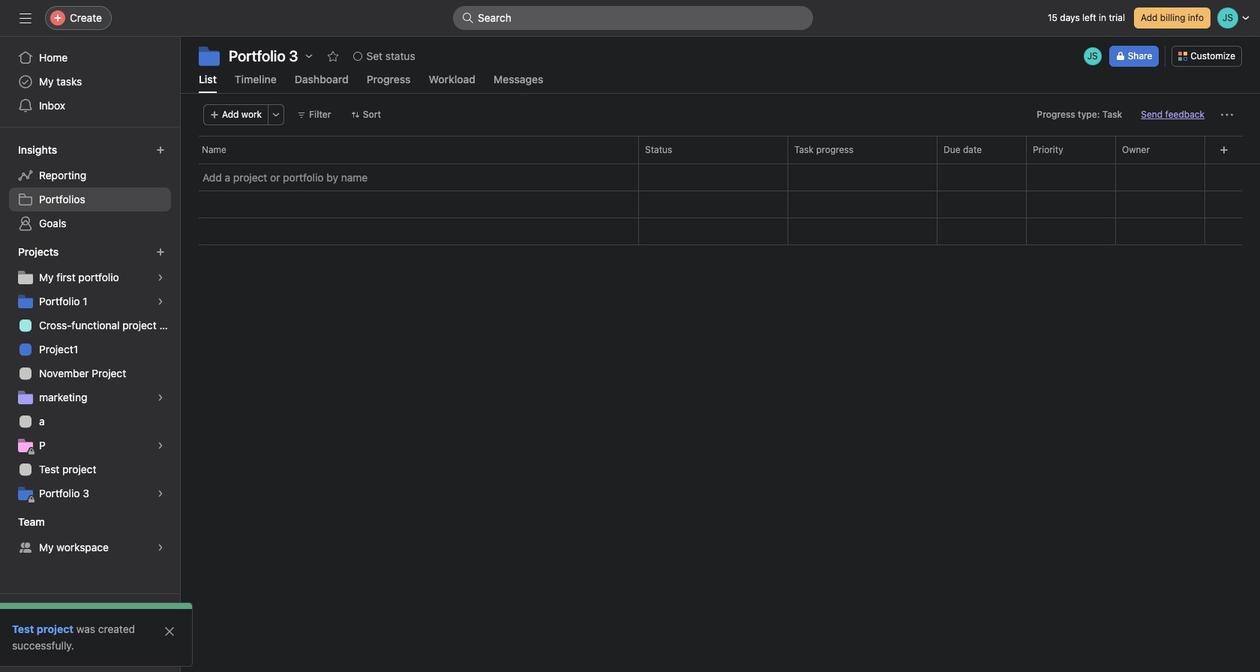 Task type: describe. For each thing, give the bounding box(es) containing it.
global element
[[0, 37, 180, 127]]

projects element
[[0, 239, 180, 509]]

4 row from the top
[[181, 191, 1261, 218]]

close image
[[164, 626, 176, 638]]

see details, portfolio 1 image
[[156, 297, 165, 306]]

prominent image
[[462, 12, 474, 24]]

add field image
[[1220, 146, 1229, 155]]

more actions image
[[1222, 109, 1234, 121]]

hide sidebar image
[[20, 12, 32, 24]]



Task type: vqa. For each thing, say whether or not it's contained in the screenshot.
Mark complete icon related to Task name text field in the Fred cell
no



Task type: locate. For each thing, give the bounding box(es) containing it.
teams element
[[0, 509, 180, 563]]

see details, portfolio 3 image
[[156, 489, 165, 498]]

insights element
[[0, 137, 180, 239]]

see details, my workspace image
[[156, 543, 165, 552]]

new project or portfolio image
[[156, 248, 165, 257]]

add to starred image
[[327, 50, 339, 62]]

3 row from the top
[[181, 164, 1261, 191]]

list box
[[453, 6, 813, 30]]

see details, my first portfolio image
[[156, 273, 165, 282]]

row
[[181, 136, 1261, 164], [181, 163, 1261, 164], [181, 164, 1261, 191], [181, 191, 1261, 218], [181, 218, 1261, 245]]

see details, marketing image
[[156, 393, 165, 402]]

2 row from the top
[[181, 163, 1261, 164]]

more actions image
[[272, 110, 281, 119]]

1 row from the top
[[181, 136, 1261, 164]]

new insights image
[[156, 146, 165, 155]]

see details, p image
[[156, 441, 165, 450]]

5 row from the top
[[181, 218, 1261, 245]]



